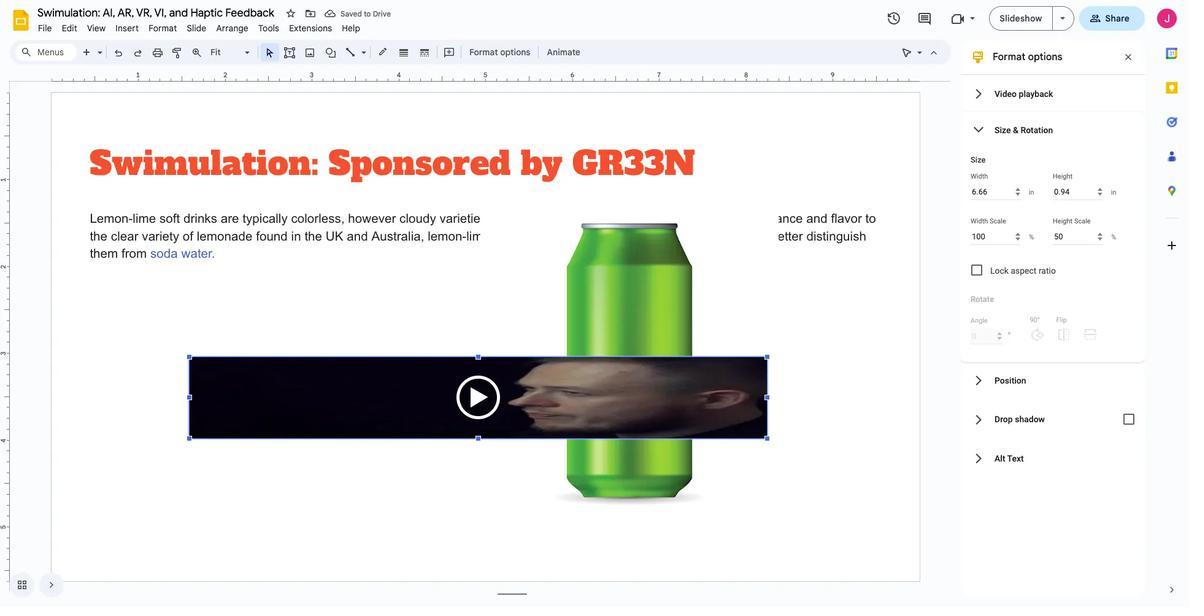 Task type: vqa. For each thing, say whether or not it's contained in the screenshot.
second ► from the top of the Title List Box
no



Task type: describe. For each thing, give the bounding box(es) containing it.
view menu item
[[82, 21, 111, 36]]

share button
[[1079, 6, 1145, 31]]

aspect
[[1011, 266, 1037, 276]]

position
[[995, 375, 1027, 385]]

angle
[[971, 317, 988, 325]]

ratio
[[1039, 266, 1056, 276]]

saved
[[341, 9, 362, 18]]

Menus field
[[15, 44, 77, 61]]

edit
[[62, 23, 77, 34]]

Height Scale, measured in percents. Value must be between 0.9 and 3131356 text field
[[1053, 228, 1103, 245]]

scale for width scale
[[990, 217, 1007, 225]]

width for width scale
[[971, 217, 988, 225]]

saved to drive
[[341, 9, 391, 18]]

width scale
[[971, 217, 1007, 225]]

shadow
[[1015, 414, 1045, 424]]

Angle, measured in degrees. Value must be between 0 and 360 text field
[[971, 328, 1002, 344]]

Width Scale, measured in percents. Value must be between 0.9 and 881576 text field
[[971, 228, 1021, 245]]

height for height scale
[[1053, 217, 1073, 225]]

size & rotation tab
[[961, 112, 1145, 148]]

menu bar banner
[[0, 0, 1190, 607]]

view
[[87, 23, 106, 34]]

90°
[[1030, 316, 1040, 324]]

% for width scale
[[1030, 233, 1034, 241]]

tab list inside menu bar banner
[[1155, 36, 1190, 573]]

format inside menu item
[[149, 23, 177, 34]]

share
[[1106, 13, 1130, 24]]

Height, measured in inches. Value must be between 0.01 and 58712 text field
[[1053, 184, 1103, 200]]

lock aspect ratio
[[991, 266, 1056, 276]]

alt
[[995, 453, 1006, 463]]

format options application
[[0, 0, 1190, 607]]

position tab
[[961, 362, 1145, 398]]

slideshow button
[[990, 6, 1053, 31]]

text
[[1008, 453, 1024, 463]]

animate
[[547, 47, 581, 58]]

to
[[364, 9, 371, 18]]

height scale
[[1053, 217, 1091, 225]]

playback
[[1019, 89, 1054, 99]]

flip
[[1057, 316, 1067, 324]]

main toolbar
[[76, 43, 587, 61]]

format options inside section
[[993, 51, 1063, 63]]

saved to drive button
[[322, 5, 394, 22]]

insert image image
[[303, 44, 317, 61]]

video playback tab
[[961, 76, 1145, 112]]

mode and view toolbar
[[897, 40, 944, 64]]

Rename text field
[[33, 5, 281, 20]]

in for height
[[1112, 188, 1117, 196]]

Toggle shadow checkbox
[[1117, 407, 1142, 432]]

alt text tab
[[961, 440, 1145, 476]]

width for width
[[971, 172, 988, 180]]

format options inside button
[[470, 47, 531, 58]]

start slideshow (⌘+enter) image
[[1060, 17, 1065, 20]]

border weight option
[[397, 44, 411, 61]]

rotate
[[971, 295, 995, 304]]

edit menu item
[[57, 21, 82, 36]]

Zoom field
[[207, 44, 255, 61]]



Task type: locate. For each thing, give the bounding box(es) containing it.
format options button
[[464, 43, 536, 61]]

1 horizontal spatial scale
[[1075, 217, 1091, 225]]

1 in from the left
[[1029, 188, 1035, 196]]

in
[[1029, 188, 1035, 196], [1112, 188, 1117, 196]]

size inside tab
[[995, 125, 1011, 135]]

0 horizontal spatial size
[[971, 155, 986, 165]]

video
[[995, 89, 1017, 99]]

drop
[[995, 414, 1013, 424]]

in right height, measured in inches. value must be between 0.01 and 58712 text field
[[1112, 188, 1117, 196]]

options inside section
[[1028, 51, 1063, 63]]

scale up height scale, measured in percents. value must be between 0.9 and 3131356 text field
[[1075, 217, 1091, 225]]

height for height
[[1053, 172, 1073, 180]]

help menu item
[[337, 21, 365, 36]]

format
[[149, 23, 177, 34], [470, 47, 498, 58], [993, 51, 1026, 63]]

tools
[[258, 23, 279, 34]]

0 horizontal spatial options
[[500, 47, 531, 58]]

height up height, measured in inches. value must be between 0.01 and 58712 text field
[[1053, 172, 1073, 180]]

0 vertical spatial size
[[995, 125, 1011, 135]]

format inside button
[[470, 47, 498, 58]]

height
[[1053, 172, 1073, 180], [1053, 217, 1073, 225]]

Width, measured in inches. Value must be between 0.01 and 58712 text field
[[971, 184, 1021, 200]]

width up width scale, measured in percents. value must be between 0.9 and 881576 text box
[[971, 217, 988, 225]]

width up width, measured in inches. value must be between 0.01 and 58712 text field
[[971, 172, 988, 180]]

slide
[[187, 23, 206, 34]]

drop shadow tab
[[961, 398, 1145, 440]]

0 vertical spatial height
[[1053, 172, 1073, 180]]

rotation
[[1021, 125, 1054, 135]]

menu bar containing file
[[33, 16, 365, 36]]

toggle shadow image
[[1117, 407, 1142, 432]]

1 scale from the left
[[990, 217, 1007, 225]]

options inside button
[[500, 47, 531, 58]]

animate button
[[542, 43, 586, 61]]

extensions
[[289, 23, 332, 34]]

1 height from the top
[[1053, 172, 1073, 180]]

2 in from the left
[[1112, 188, 1117, 196]]

2 horizontal spatial format
[[993, 51, 1026, 63]]

in right width, measured in inches. value must be between 0.01 and 58712 text field
[[1029, 188, 1035, 196]]

&
[[1013, 125, 1019, 135]]

Lock aspect ratio checkbox
[[972, 265, 983, 276]]

% up aspect
[[1030, 233, 1034, 241]]

slide menu item
[[182, 21, 211, 36]]

format inside section
[[993, 51, 1026, 63]]

tab list
[[1155, 36, 1190, 573]]

size for size
[[971, 155, 986, 165]]

0 horizontal spatial scale
[[990, 217, 1007, 225]]

video playback
[[995, 89, 1054, 99]]

options left animate button
[[500, 47, 531, 58]]

border color: transparent image
[[376, 44, 390, 60]]

0 horizontal spatial in
[[1029, 188, 1035, 196]]

1 vertical spatial size
[[971, 155, 986, 165]]

format menu item
[[144, 21, 182, 36]]

1 horizontal spatial format options
[[993, 51, 1063, 63]]

alt text
[[995, 453, 1024, 463]]

format options section
[[961, 40, 1145, 597]]

2 width from the top
[[971, 217, 988, 225]]

tools menu item
[[253, 21, 284, 36]]

slideshow
[[1000, 13, 1043, 24]]

% right height scale, measured in percents. value must be between 0.9 and 3131356 text field
[[1112, 233, 1117, 241]]

%
[[1030, 233, 1034, 241], [1112, 233, 1117, 241]]

height up height scale, measured in percents. value must be between 0.9 and 3131356 text field
[[1053, 217, 1073, 225]]

menu bar inside menu bar banner
[[33, 16, 365, 36]]

2 % from the left
[[1112, 233, 1117, 241]]

drop shadow
[[995, 414, 1045, 424]]

format right border dash 'option'
[[470, 47, 498, 58]]

1 vertical spatial height
[[1053, 217, 1073, 225]]

1 vertical spatial width
[[971, 217, 988, 225]]

% for height scale
[[1112, 233, 1117, 241]]

size left &
[[995, 125, 1011, 135]]

size up width, measured in inches. value must be between 0.01 and 58712 text field
[[971, 155, 986, 165]]

insert
[[116, 23, 139, 34]]

border dash option
[[418, 44, 432, 61]]

Star checkbox
[[282, 5, 300, 22]]

help
[[342, 23, 360, 34]]

file
[[38, 23, 52, 34]]

navigation
[[0, 563, 64, 607]]

0 vertical spatial width
[[971, 172, 988, 180]]

format down rename text field
[[149, 23, 177, 34]]

arrange
[[216, 23, 249, 34]]

in for width
[[1029, 188, 1035, 196]]

1 width from the top
[[971, 172, 988, 180]]

options
[[500, 47, 531, 58], [1028, 51, 1063, 63]]

scale
[[990, 217, 1007, 225], [1075, 217, 1091, 225]]

size
[[995, 125, 1011, 135], [971, 155, 986, 165]]

insert menu item
[[111, 21, 144, 36]]

lock
[[991, 266, 1009, 276]]

1 horizontal spatial options
[[1028, 51, 1063, 63]]

scale up width scale, measured in percents. value must be between 0.9 and 881576 text box
[[990, 217, 1007, 225]]

width
[[971, 172, 988, 180], [971, 217, 988, 225]]

shape image
[[324, 44, 338, 61]]

size & rotation
[[995, 125, 1054, 135]]

navigation inside format options application
[[0, 563, 64, 607]]

size for size & rotation
[[995, 125, 1011, 135]]

drive
[[373, 9, 391, 18]]

1 horizontal spatial in
[[1112, 188, 1117, 196]]

options up video playback tab
[[1028, 51, 1063, 63]]

extensions menu item
[[284, 21, 337, 36]]

menu bar
[[33, 16, 365, 36]]

2 height from the top
[[1053, 217, 1073, 225]]

1 horizontal spatial size
[[995, 125, 1011, 135]]

1 horizontal spatial %
[[1112, 233, 1117, 241]]

scale for height scale
[[1075, 217, 1091, 225]]

1 % from the left
[[1030, 233, 1034, 241]]

0 horizontal spatial %
[[1030, 233, 1034, 241]]

0 horizontal spatial format
[[149, 23, 177, 34]]

new slide with layout image
[[95, 44, 103, 48]]

format up the video
[[993, 51, 1026, 63]]

0 horizontal spatial format options
[[470, 47, 531, 58]]

2 scale from the left
[[1075, 217, 1091, 225]]

Zoom text field
[[209, 44, 243, 61]]

°
[[1008, 330, 1011, 341]]

arrange menu item
[[211, 21, 253, 36]]

1 horizontal spatial format
[[470, 47, 498, 58]]

format options
[[470, 47, 531, 58], [993, 51, 1063, 63]]

file menu item
[[33, 21, 57, 36]]



